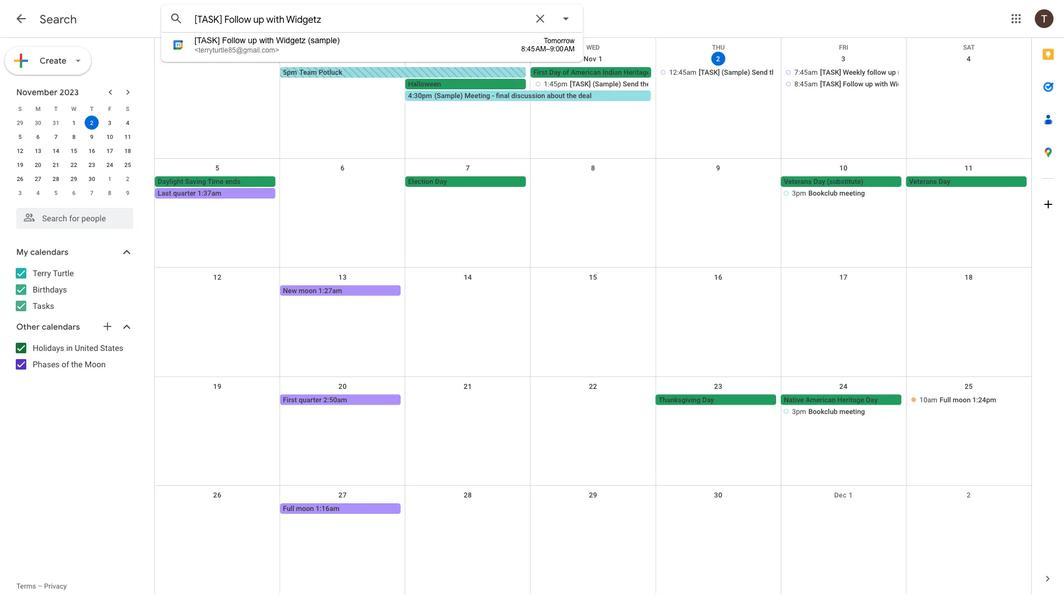 Task type: describe. For each thing, give the bounding box(es) containing it.
ends
[[225, 178, 241, 186]]

follow
[[867, 68, 887, 77]]

veterans day button
[[907, 176, 1027, 187]]

10 for sun
[[840, 164, 848, 172]]

11 for sun
[[965, 164, 973, 172]]

indian
[[603, 68, 622, 77]]

0 horizontal spatial 4
[[36, 189, 40, 196]]

october 29 element
[[13, 116, 27, 130]]

26 for dec 1
[[213, 491, 222, 500]]

the inside cell
[[641, 80, 651, 88]]

my calendars list
[[2, 264, 145, 316]]

terms link
[[16, 583, 36, 591]]

add other calendars image
[[102, 321, 113, 332]]

final
[[496, 92, 510, 100]]

clear search image
[[529, 7, 552, 30]]

5 for november 2023
[[18, 133, 22, 140]]

w
[[71, 105, 76, 112]]

1 vertical spatial 12
[[213, 273, 222, 281]]

nov 1
[[584, 55, 603, 63]]

17 inside "element"
[[106, 147, 113, 154]]

20 inside row group
[[35, 161, 41, 168]]

meeting for heritage
[[840, 407, 865, 416]]

[task] for 12:45am [task] (sample) send the proposal document
[[699, 68, 720, 77]]

search image
[[165, 7, 188, 30]]

day inside button
[[866, 396, 878, 404]]

4:30pm
[[408, 92, 432, 100]]

last quarter 1:37am button
[[155, 188, 275, 199]]

native
[[784, 396, 804, 404]]

1 horizontal spatial 21
[[464, 382, 472, 391]]

1:16am
[[316, 505, 340, 513]]

15 element
[[67, 144, 81, 158]]

native american heritage day button
[[781, 395, 902, 405]]

time
[[208, 178, 224, 186]]

cell containing veterans day (substitute)
[[781, 176, 907, 200]]

halloween
[[408, 80, 441, 88]]

(substitute)
[[827, 178, 864, 186]]

december 5 element
[[49, 186, 63, 200]]

1 horizontal spatial with
[[875, 80, 888, 88]]

tomorrow
8:45 am–9:00 am element
[[488, 37, 575, 53]]

2 s from the left
[[126, 105, 130, 112]]

quarter inside the first quarter 2:50am button
[[299, 396, 322, 404]]

send for pricing
[[623, 80, 639, 88]]

birthdays
[[33, 285, 67, 294]]

follow inside cell
[[843, 80, 864, 88]]

7:45am
[[795, 68, 818, 77]]

december 4 element
[[31, 186, 45, 200]]

moon for 15
[[299, 287, 317, 295]]

terms – privacy
[[16, 583, 67, 591]]

13 inside november 2023 grid
[[35, 147, 41, 154]]

daylight
[[158, 178, 183, 186]]

thu
[[712, 44, 725, 51]]

tomorrow 8:45 am–9:00 am
[[522, 37, 575, 53]]

2023
[[60, 87, 79, 98]]

5pm team potluck halloween 4:30pm (sample) meeting - final discussion about the deal
[[283, 68, 592, 100]]

election day
[[408, 178, 447, 186]]

(sample) for [task] (sample) send the proposal document
[[722, 68, 750, 77]]

last
[[158, 189, 171, 197]]

5 inside december 5 element
[[54, 189, 58, 196]]

12:45am [task] (sample) send the proposal document
[[669, 68, 842, 77]]

8 for november 2023
[[72, 133, 76, 140]]

2 t from the left
[[90, 105, 94, 112]]

1 horizontal spatial full
[[940, 396, 951, 404]]

united
[[75, 343, 98, 353]]

first for first day of american indian heritage month
[[534, 68, 548, 77]]

row containing sun
[[155, 38, 1032, 51]]

dec
[[835, 491, 847, 500]]

tasks
[[33, 301, 54, 311]]

halloween button
[[405, 79, 526, 89]]

1 vertical spatial 23
[[714, 382, 723, 391]]

11 element
[[121, 130, 135, 144]]

0 horizontal spatial with
[[259, 36, 274, 45]]

cell containing daylight saving time ends
[[155, 176, 280, 200]]

12:45am
[[669, 68, 697, 77]]

10 element
[[103, 130, 117, 144]]

3pm for native
[[792, 407, 806, 416]]

calendars for my calendars
[[30, 247, 69, 258]]

native american heritage day
[[784, 396, 878, 404]]

1 vertical spatial 25
[[965, 382, 973, 391]]

12 element
[[13, 144, 27, 158]]

1 horizontal spatial 24
[[840, 382, 848, 391]]

fri
[[839, 44, 849, 51]]

21 inside row group
[[53, 161, 59, 168]]

december 2 element
[[121, 172, 135, 186]]

none search field containing [task] follow up with widgetz (sample)
[[161, 5, 583, 62]]

3pm bookclub meeting for american
[[792, 407, 865, 416]]

19 element
[[13, 158, 27, 172]]

quarter inside the daylight saving time ends last quarter 1:37am
[[173, 189, 196, 197]]

day for election day
[[435, 178, 447, 186]]

first for first quarter 2:50am
[[283, 396, 297, 404]]

thanksgiving day
[[659, 396, 714, 404]]

daylight saving time ends last quarter 1:37am
[[158, 178, 241, 197]]

2 cell
[[83, 116, 101, 130]]

cell containing halloween
[[405, 67, 656, 102]]

Search text field
[[195, 13, 526, 25]]

october 31 element
[[49, 116, 63, 130]]

1 vertical spatial 13
[[339, 273, 347, 281]]

4 for 1
[[126, 119, 129, 126]]

1 horizontal spatial up
[[866, 80, 873, 88]]

2 vertical spatial 3
[[18, 189, 22, 196]]

2:50am
[[323, 396, 347, 404]]

8 for sun
[[591, 164, 595, 172]]

(sample) for 7:45am [task] weekly follow up (sample)
[[898, 68, 926, 77]]

privacy link
[[44, 583, 67, 591]]

1 right nov
[[599, 55, 603, 63]]

1 right dec
[[849, 491, 853, 500]]

(sample) inside '5pm team potluck halloween 4:30pm (sample) meeting - final discussion about the deal'
[[435, 92, 463, 100]]

moon for 29
[[296, 505, 314, 513]]

16 inside row group
[[89, 147, 95, 154]]

1:27am
[[319, 287, 342, 295]]

2 vertical spatial (sample)
[[917, 80, 945, 88]]

23 inside row group
[[89, 161, 95, 168]]

-
[[492, 92, 495, 100]]

the left proposal
[[770, 68, 780, 77]]

4 for nov 1
[[967, 55, 971, 63]]

first day of american indian heritage month
[[534, 68, 673, 77]]

other calendars
[[16, 322, 80, 332]]

proposal
[[782, 68, 809, 77]]

2 vertical spatial 7
[[90, 189, 94, 196]]

tomorrow
[[544, 37, 575, 45]]

sat
[[964, 44, 975, 51]]

24 element
[[103, 158, 117, 172]]

7:45am [task] weekly follow up (sample)
[[795, 68, 926, 77]]

1 horizontal spatial widgetz
[[890, 80, 916, 88]]

other calendars list
[[2, 339, 145, 374]]

phases
[[33, 360, 60, 369]]

american inside button
[[806, 396, 836, 404]]

30 element
[[85, 172, 99, 186]]

2, today element
[[85, 116, 99, 130]]

1 horizontal spatial 19
[[213, 382, 222, 391]]

first quarter 2:50am
[[283, 396, 347, 404]]

17 element
[[103, 144, 117, 158]]

search
[[40, 12, 77, 27]]

1 vertical spatial 22
[[589, 382, 597, 391]]

8:45am [task] follow up with widgetz (sample)
[[795, 80, 945, 88]]

first quarter 2:50am button
[[280, 395, 401, 405]]

7 for sun
[[466, 164, 470, 172]]

create button
[[5, 47, 91, 75]]

nov
[[584, 55, 597, 63]]

3 for nov 1
[[842, 55, 846, 63]]

day for thanksgiving day
[[703, 396, 714, 404]]

10am
[[920, 396, 938, 404]]

american inside button
[[571, 68, 601, 77]]

1:45pm [task] (sample) send the pricing quote
[[544, 80, 694, 88]]

2 horizontal spatial up
[[888, 68, 896, 77]]

discussion
[[512, 92, 545, 100]]

25 inside row group
[[124, 161, 131, 168]]

0 vertical spatial widgetz
[[276, 36, 306, 45]]

states
[[100, 343, 123, 353]]

8:45 am–9:00 am
[[522, 45, 575, 53]]

<terryturtle85@gmail.com>
[[195, 46, 279, 54]]

terry turtle
[[33, 268, 74, 278]]

22 element
[[67, 158, 81, 172]]

new
[[283, 287, 297, 295]]

go back image
[[14, 12, 28, 26]]

quote
[[676, 80, 694, 88]]

3pm for veterans
[[792, 189, 806, 197]]

15 inside november 2023 grid
[[71, 147, 77, 154]]

the inside '5pm team potluck halloween 4:30pm (sample) meeting - final discussion about the deal'
[[567, 92, 577, 100]]

f
[[108, 105, 111, 112]]

my calendars
[[16, 247, 69, 258]]

[task] for 7:45am [task] weekly follow up (sample)
[[821, 68, 842, 77]]

11 for november 2023
[[124, 133, 131, 140]]

saving
[[185, 178, 206, 186]]

follow inside search box
[[222, 36, 246, 45]]

my calendars button
[[2, 243, 145, 262]]

full moon 1:16am
[[283, 505, 340, 513]]

8:45am
[[795, 80, 818, 88]]

1 vertical spatial moon
[[953, 396, 971, 404]]

my
[[16, 247, 28, 258]]

1 vertical spatial 20
[[339, 382, 347, 391]]

cell containing native american heritage day
[[781, 395, 907, 418]]

december 9 element
[[121, 186, 135, 200]]

up inside search box
[[248, 36, 257, 45]]

7 for november 2023
[[54, 133, 58, 140]]



Task type: vqa. For each thing, say whether or not it's contained in the screenshot.


Task type: locate. For each thing, give the bounding box(es) containing it.
1 horizontal spatial follow
[[843, 80, 864, 88]]

[task]
[[195, 36, 220, 45], [699, 68, 720, 77], [821, 68, 842, 77], [570, 80, 591, 88], [821, 80, 842, 88]]

1 3pm bookclub meeting from the top
[[792, 189, 865, 197]]

first up 1:45pm at the right
[[534, 68, 548, 77]]

31
[[464, 55, 472, 63], [53, 119, 59, 126]]

20 element
[[31, 158, 45, 172]]

1 vertical spatial 17
[[840, 273, 848, 281]]

of inside button
[[563, 68, 569, 77]]

2 horizontal spatial 9
[[717, 164, 721, 172]]

pricing
[[652, 80, 674, 88]]

0 horizontal spatial 18
[[124, 147, 131, 154]]

13
[[35, 147, 41, 154], [339, 273, 347, 281]]

2 inside 2, today element
[[90, 119, 94, 126]]

1 down 24 element
[[108, 175, 111, 182]]

holidays in united states
[[33, 343, 123, 353]]

(sample) down the thu
[[722, 68, 750, 77]]

row containing 2
[[155, 50, 1032, 159]]

bookclub for day
[[809, 189, 838, 197]]

21
[[53, 161, 59, 168], [464, 382, 472, 391]]

of up 1:45pm at the right
[[563, 68, 569, 77]]

16 element
[[85, 144, 99, 158]]

2 vertical spatial 9
[[126, 189, 129, 196]]

meeting for (substitute)
[[840, 189, 865, 197]]

5
[[18, 133, 22, 140], [215, 164, 220, 172], [54, 189, 58, 196]]

0 vertical spatial first
[[534, 68, 548, 77]]

29 inside october 29 element
[[17, 119, 23, 126]]

10 up 17 "element"
[[106, 133, 113, 140]]

full left 1:16am
[[283, 505, 294, 513]]

october 30 element
[[31, 116, 45, 130]]

other
[[16, 322, 40, 332]]

0 horizontal spatial full
[[283, 505, 294, 513]]

s up october 29 element
[[18, 105, 22, 112]]

send for proposal
[[752, 68, 768, 77]]

3 down 26 "element"
[[18, 189, 22, 196]]

full right 10am at the bottom of page
[[940, 396, 951, 404]]

1 vertical spatial 7
[[466, 164, 470, 172]]

heritage inside button
[[838, 396, 865, 404]]

1 vertical spatial heritage
[[838, 396, 865, 404]]

20
[[35, 161, 41, 168], [339, 382, 347, 391]]

m
[[35, 105, 41, 112]]

17
[[106, 147, 113, 154], [840, 273, 848, 281]]

1:24pm
[[973, 396, 997, 404]]

1 horizontal spatial quarter
[[299, 396, 322, 404]]

31 up halloween button on the top left
[[464, 55, 472, 63]]

[task] for 1:45pm [task] (sample) send the pricing quote
[[570, 80, 591, 88]]

quarter down saving
[[173, 189, 196, 197]]

veterans day (substitute)
[[784, 178, 864, 186]]

new moon 1:27am
[[283, 287, 342, 295]]

13 up 20 element
[[35, 147, 41, 154]]

calendars inside my calendars dropdown button
[[30, 247, 69, 258]]

0 vertical spatial 10
[[106, 133, 113, 140]]

1 horizontal spatial heritage
[[838, 396, 865, 404]]

calendars for other calendars
[[42, 322, 80, 332]]

31 right october 30 element
[[53, 119, 59, 126]]

widgetz
[[276, 36, 306, 45], [890, 80, 916, 88]]

1 horizontal spatial 11
[[965, 164, 973, 172]]

december 6 element
[[67, 186, 81, 200]]

the left deal
[[567, 92, 577, 100]]

s right the f
[[126, 105, 130, 112]]

t up october 31 element
[[54, 105, 58, 112]]

21 element
[[49, 158, 63, 172]]

up up <terryturtle85@gmail.com>
[[248, 36, 257, 45]]

10 inside row group
[[106, 133, 113, 140]]

1 horizontal spatial t
[[90, 105, 94, 112]]

december 7 element
[[85, 186, 99, 200]]

3pm bookclub meeting for day
[[792, 189, 865, 197]]

turtle
[[53, 268, 74, 278]]

0 vertical spatial 4
[[967, 55, 971, 63]]

search heading
[[40, 12, 77, 27]]

phases of the moon
[[33, 360, 106, 369]]

american
[[571, 68, 601, 77], [806, 396, 836, 404]]

Search for people text field
[[23, 208, 126, 229]]

12 inside 12 element
[[17, 147, 23, 154]]

27
[[35, 175, 41, 182], [339, 491, 347, 500]]

terms
[[16, 583, 36, 591]]

7 up election day button
[[466, 164, 470, 172]]

the down "holidays in united states" on the bottom of the page
[[71, 360, 83, 369]]

of inside 'other calendars' list
[[62, 360, 69, 369]]

1 vertical spatial bookclub
[[809, 407, 838, 416]]

10 up (substitute)
[[840, 164, 848, 172]]

2 vertical spatial 4
[[36, 189, 40, 196]]

0 vertical spatial 3
[[842, 55, 846, 63]]

day inside button
[[435, 178, 447, 186]]

24 inside row group
[[106, 161, 113, 168]]

1 horizontal spatial 18
[[965, 273, 973, 281]]

1 horizontal spatial 23
[[714, 382, 723, 391]]

widgetz up 5pm
[[276, 36, 306, 45]]

december 3 element
[[13, 186, 27, 200]]

1 horizontal spatial 10
[[840, 164, 848, 172]]

wed
[[587, 44, 600, 51]]

2 3pm from the top
[[792, 407, 806, 416]]

deal
[[579, 92, 592, 100]]

(sample) down halloween button on the top left
[[435, 92, 463, 100]]

26 inside "element"
[[17, 175, 23, 182]]

with down the follow
[[875, 80, 888, 88]]

row containing 29
[[11, 116, 137, 130]]

7 down 30 element
[[90, 189, 94, 196]]

heritage right native at bottom right
[[838, 396, 865, 404]]

27 element
[[31, 172, 45, 186]]

1 horizontal spatial (sample)
[[593, 80, 621, 88]]

veterans day
[[909, 178, 951, 186]]

5 for sun
[[215, 164, 220, 172]]

2 3pm bookclub meeting from the top
[[792, 407, 865, 416]]

20 up the first quarter 2:50am button
[[339, 382, 347, 391]]

28 for 1
[[53, 175, 59, 182]]

22 inside november 2023 grid
[[71, 161, 77, 168]]

1 horizontal spatial 3
[[108, 119, 111, 126]]

3 for 1
[[108, 119, 111, 126]]

25
[[124, 161, 131, 168], [965, 382, 973, 391]]

2 vertical spatial up
[[866, 80, 873, 88]]

veterans for veterans day
[[909, 178, 937, 186]]

bookclub for american
[[809, 407, 838, 416]]

0 horizontal spatial 22
[[71, 161, 77, 168]]

6 inside grid
[[341, 164, 345, 172]]

0 horizontal spatial 27
[[35, 175, 41, 182]]

cell containing 7:45am
[[781, 67, 945, 102]]

the left pricing
[[641, 80, 651, 88]]

1 vertical spatial first
[[283, 396, 297, 404]]

24
[[106, 161, 113, 168], [840, 382, 848, 391]]

23 element
[[85, 158, 99, 172]]

1 vertical spatial 11
[[965, 164, 973, 172]]

meeting down native american heritage day button
[[840, 407, 865, 416]]

first day of american indian heritage month button
[[531, 67, 673, 78]]

14 inside grid
[[464, 273, 472, 281]]

potluck
[[319, 68, 343, 77]]

0 horizontal spatial 9
[[90, 133, 94, 140]]

meeting
[[840, 189, 865, 197], [840, 407, 865, 416]]

22
[[71, 161, 77, 168], [589, 382, 597, 391]]

0 vertical spatial (sample)
[[308, 36, 340, 45]]

meeting down (substitute)
[[840, 189, 865, 197]]

7 down october 31 element
[[54, 133, 58, 140]]

29 element
[[67, 172, 81, 186]]

american down nov
[[571, 68, 601, 77]]

1 3pm from the top
[[792, 189, 806, 197]]

27 inside row group
[[35, 175, 41, 182]]

31 inside november 2023 grid
[[53, 119, 59, 126]]

search options image
[[554, 7, 578, 30]]

full inside button
[[283, 505, 294, 513]]

2 vertical spatial (sample)
[[435, 92, 463, 100]]

24 down 17 "element"
[[106, 161, 113, 168]]

day for veterans day (substitute)
[[814, 178, 826, 186]]

2 horizontal spatial 5
[[215, 164, 220, 172]]

3pm bookclub meeting
[[792, 189, 865, 197], [792, 407, 865, 416]]

[task] for 8:45am [task] follow up with widgetz (sample)
[[821, 80, 842, 88]]

5 down october 29 element
[[18, 133, 22, 140]]

0 horizontal spatial 31
[[53, 119, 59, 126]]

[task] inside search box
[[195, 36, 220, 45]]

send down "first day of american indian heritage month" at the top of page
[[623, 80, 639, 88]]

9 for sun
[[717, 164, 721, 172]]

1 t from the left
[[54, 105, 58, 112]]

3 down "fri"
[[842, 55, 846, 63]]

1 vertical spatial (sample)
[[593, 80, 621, 88]]

0 horizontal spatial 14
[[53, 147, 59, 154]]

6 for sun
[[341, 164, 345, 172]]

29
[[213, 55, 222, 63], [17, 119, 23, 126], [71, 175, 77, 182], [589, 491, 597, 500]]

american right native at bottom right
[[806, 396, 836, 404]]

0 horizontal spatial t
[[54, 105, 58, 112]]

send left proposal
[[752, 68, 768, 77]]

moon
[[299, 287, 317, 295], [953, 396, 971, 404], [296, 505, 314, 513]]

<terryturtle85@gmail.com> element
[[195, 46, 279, 54]]

1 vertical spatial 3pm
[[792, 407, 806, 416]]

19 inside row group
[[17, 161, 23, 168]]

24 up native american heritage day button
[[840, 382, 848, 391]]

widgetz down '7:45am [task] weekly follow up (sample)'
[[890, 80, 916, 88]]

1 horizontal spatial 25
[[965, 382, 973, 391]]

1 vertical spatial 18
[[965, 273, 973, 281]]

1:37am
[[198, 189, 221, 197]]

1 vertical spatial 26
[[213, 491, 222, 500]]

2 horizontal spatial (sample)
[[722, 68, 750, 77]]

9
[[90, 133, 94, 140], [717, 164, 721, 172], [126, 189, 129, 196]]

25 up "10am full moon 1:24pm"
[[965, 382, 973, 391]]

november 2023
[[16, 87, 79, 98]]

t up 2 cell
[[90, 105, 94, 112]]

31 for 1
[[53, 119, 59, 126]]

2 meeting from the top
[[840, 407, 865, 416]]

in
[[66, 343, 73, 353]]

6
[[36, 133, 40, 140], [341, 164, 345, 172], [72, 189, 76, 196]]

26 element
[[13, 172, 27, 186]]

1 vertical spatial widgetz
[[890, 80, 916, 88]]

1 vertical spatial 19
[[213, 382, 222, 391]]

8 inside 'element'
[[108, 189, 111, 196]]

23
[[89, 161, 95, 168], [714, 382, 723, 391]]

meeting
[[465, 92, 490, 100]]

23 down 16 element
[[89, 161, 95, 168]]

0 vertical spatial 12
[[17, 147, 23, 154]]

month
[[653, 68, 673, 77]]

27 for 1
[[35, 175, 41, 182]]

up right the follow
[[888, 68, 896, 77]]

row group containing 29
[[11, 116, 137, 200]]

23 up thanksgiving day button
[[714, 382, 723, 391]]

0 vertical spatial full
[[940, 396, 951, 404]]

follow down weekly
[[843, 80, 864, 88]]

0 vertical spatial 25
[[124, 161, 131, 168]]

terry
[[33, 268, 51, 278]]

about
[[547, 92, 565, 100]]

2 veterans from the left
[[909, 178, 937, 186]]

None search field
[[161, 5, 583, 62]]

cell
[[155, 67, 280, 102], [405, 67, 656, 102], [531, 67, 694, 102], [781, 67, 945, 102], [907, 67, 1032, 102], [155, 176, 280, 200], [280, 176, 405, 200], [531, 176, 656, 200], [656, 176, 781, 200], [781, 176, 907, 200], [155, 285, 280, 297], [405, 285, 531, 297], [781, 285, 907, 297], [907, 285, 1032, 297], [155, 395, 280, 418], [405, 395, 531, 418], [531, 395, 656, 418], [781, 395, 907, 418], [155, 504, 280, 515], [405, 504, 531, 515], [531, 504, 656, 515], [656, 504, 781, 515], [781, 504, 907, 515], [907, 504, 1032, 515]]

1 horizontal spatial 16
[[714, 273, 723, 281]]

heritage inside button
[[624, 68, 651, 77]]

grid containing 2
[[154, 38, 1032, 595]]

16 inside grid
[[714, 273, 723, 281]]

1 vertical spatial 14
[[464, 273, 472, 281]]

quarter left 2:50am
[[299, 396, 322, 404]]

veterans inside veterans day button
[[909, 178, 937, 186]]

1 down w
[[72, 119, 76, 126]]

0 horizontal spatial 6
[[36, 133, 40, 140]]

0 vertical spatial 7
[[54, 133, 58, 140]]

veterans inside veterans day (substitute) button
[[784, 178, 812, 186]]

mon
[[335, 44, 350, 51]]

send inside cell
[[623, 80, 639, 88]]

0 vertical spatial quarter
[[173, 189, 196, 197]]

new moon 1:27am button
[[280, 285, 401, 296]]

with up <terryturtle85@gmail.com>
[[259, 36, 274, 45]]

1 vertical spatial 27
[[339, 491, 347, 500]]

first
[[534, 68, 548, 77], [283, 396, 297, 404]]

10 for november 2023
[[106, 133, 113, 140]]

1 vertical spatial (sample)
[[898, 68, 926, 77]]

0 horizontal spatial 12
[[17, 147, 23, 154]]

dec 1
[[835, 491, 853, 500]]

(sample) down "first day of american indian heritage month" at the top of page
[[593, 80, 621, 88]]

[task] down document
[[821, 80, 842, 88]]

30
[[339, 55, 347, 63], [35, 119, 41, 126], [89, 175, 95, 182], [714, 491, 723, 500]]

send
[[752, 68, 768, 77], [623, 80, 639, 88]]

grid
[[154, 38, 1032, 595]]

1 horizontal spatial american
[[806, 396, 836, 404]]

moon inside full moon 1:16am button
[[296, 505, 314, 513]]

1 vertical spatial full
[[283, 505, 294, 513]]

20 down 13 element
[[35, 161, 41, 168]]

13 up new moon 1:27am button
[[339, 273, 347, 281]]

heritage up 1:45pm [task] (sample) send the pricing quote
[[624, 68, 651, 77]]

0 vertical spatial up
[[248, 36, 257, 45]]

0 horizontal spatial 7
[[54, 133, 58, 140]]

1 s from the left
[[18, 105, 22, 112]]

1 bookclub from the top
[[809, 189, 838, 197]]

(sample) for [task] follow up with widgetz (sample)
[[308, 36, 340, 45]]

veterans for veterans day (substitute)
[[784, 178, 812, 186]]

1 horizontal spatial 22
[[589, 382, 597, 391]]

(sample) inside search box
[[308, 36, 340, 45]]

day for veterans day
[[939, 178, 951, 186]]

[task] up <terryturtle85@gmail.com> element
[[195, 36, 220, 45]]

18 inside november 2023 grid
[[124, 147, 131, 154]]

4 down 27 element
[[36, 189, 40, 196]]

0 vertical spatial 3pm
[[792, 189, 806, 197]]

moon
[[85, 360, 106, 369]]

1 horizontal spatial 7
[[90, 189, 94, 196]]

10am full moon 1:24pm
[[920, 396, 997, 404]]

25 down 18 element
[[124, 161, 131, 168]]

election day button
[[405, 176, 526, 187]]

9 for november 2023
[[90, 133, 94, 140]]

[task] up deal
[[570, 80, 591, 88]]

3pm
[[792, 189, 806, 197], [792, 407, 806, 416]]

1 horizontal spatial s
[[126, 105, 130, 112]]

1 meeting from the top
[[840, 189, 865, 197]]

27 for dec 1
[[339, 491, 347, 500]]

0 horizontal spatial 10
[[106, 133, 113, 140]]

calendars
[[30, 247, 69, 258], [42, 322, 80, 332]]

column header
[[406, 38, 531, 50]]

[task] right 12:45am
[[699, 68, 720, 77]]

follow up <terryturtle85@gmail.com> element
[[222, 36, 246, 45]]

0 vertical spatial 14
[[53, 147, 59, 154]]

2 horizontal spatial 4
[[967, 55, 971, 63]]

0 vertical spatial 27
[[35, 175, 41, 182]]

–
[[38, 583, 42, 591]]

with
[[259, 36, 274, 45], [875, 80, 888, 88]]

0 horizontal spatial first
[[283, 396, 297, 404]]

None search field
[[0, 203, 145, 229]]

1 horizontal spatial 17
[[840, 273, 848, 281]]

6 for november 2023
[[36, 133, 40, 140]]

1:45pm
[[544, 80, 568, 88]]

holidays
[[33, 343, 64, 353]]

thanksgiving day button
[[656, 395, 777, 405]]

november
[[16, 87, 58, 98]]

calendars up terry turtle
[[30, 247, 69, 258]]

(sample) for [task] (sample) send the pricing quote
[[593, 80, 621, 88]]

0 vertical spatial 9
[[90, 133, 94, 140]]

1 vertical spatial meeting
[[840, 407, 865, 416]]

14
[[53, 147, 59, 154], [464, 273, 472, 281]]

0 horizontal spatial heritage
[[624, 68, 651, 77]]

28 inside row group
[[53, 175, 59, 182]]

3pm bookclub meeting down native american heritage day
[[792, 407, 865, 416]]

1 veterans from the left
[[784, 178, 812, 186]]

2 bookclub from the top
[[809, 407, 838, 416]]

1 vertical spatial 6
[[341, 164, 345, 172]]

5pm
[[283, 68, 297, 77]]

cell containing first day of american indian heritage month
[[531, 67, 694, 102]]

0 horizontal spatial 24
[[106, 161, 113, 168]]

calendars up in
[[42, 322, 80, 332]]

bookclub down native american heritage day
[[809, 407, 838, 416]]

5 inside grid
[[215, 164, 220, 172]]

the inside list
[[71, 360, 83, 369]]

11 up veterans day button
[[965, 164, 973, 172]]

moon left 1:16am
[[296, 505, 314, 513]]

14 inside row group
[[53, 147, 59, 154]]

29 inside 29 'element'
[[71, 175, 77, 182]]

december 8 element
[[103, 186, 117, 200]]

0 vertical spatial 5
[[18, 133, 22, 140]]

row containing s
[[11, 102, 137, 116]]

26 for 1
[[17, 175, 23, 182]]

first left 2:50am
[[283, 396, 297, 404]]

2 inside december 2 element
[[126, 175, 129, 182]]

28 element
[[49, 172, 63, 186]]

0 vertical spatial 15
[[71, 147, 77, 154]]

1 vertical spatial 15
[[589, 273, 597, 281]]

thanksgiving
[[659, 396, 701, 404]]

veterans day (substitute) button
[[781, 176, 902, 187]]

11 up 18 element
[[124, 133, 131, 140]]

privacy
[[44, 583, 67, 591]]

5 down 28 element
[[54, 189, 58, 196]]

26
[[17, 175, 23, 182], [213, 491, 222, 500]]

day for first day of american indian heritage month
[[549, 68, 561, 77]]

11 inside november 2023 grid
[[124, 133, 131, 140]]

election
[[408, 178, 434, 186]]

2 horizontal spatial 8
[[591, 164, 595, 172]]

3
[[842, 55, 846, 63], [108, 119, 111, 126], [18, 189, 22, 196]]

[task] follow up with widgetz (sample)
[[195, 36, 340, 45]]

moon right new
[[299, 287, 317, 295]]

november 2023 grid
[[11, 102, 137, 200]]

row containing 3
[[11, 186, 137, 200]]

3pm down veterans day (substitute)
[[792, 189, 806, 197]]

3 up 10 element
[[108, 119, 111, 126]]

1 vertical spatial 21
[[464, 382, 472, 391]]

14 element
[[49, 144, 63, 158]]

full moon 1:16am button
[[280, 504, 401, 514]]

1 horizontal spatial 20
[[339, 382, 347, 391]]

3pm down native at bottom right
[[792, 407, 806, 416]]

up down the follow
[[866, 80, 873, 88]]

1 vertical spatial 3pm bookclub meeting
[[792, 407, 865, 416]]

6 inside 'row'
[[72, 189, 76, 196]]

of down in
[[62, 360, 69, 369]]

25 element
[[121, 158, 135, 172]]

15
[[71, 147, 77, 154], [589, 273, 597, 281]]

tab list
[[1032, 38, 1065, 563]]

1 horizontal spatial veterans
[[909, 178, 937, 186]]

18 element
[[121, 144, 135, 158]]

1 horizontal spatial 9
[[126, 189, 129, 196]]

0 horizontal spatial 21
[[53, 161, 59, 168]]

bookclub down veterans day (substitute)
[[809, 189, 838, 197]]

moon inside new moon 1:27am button
[[299, 287, 317, 295]]

31 for nov 1
[[464, 55, 472, 63]]

0 horizontal spatial follow
[[222, 36, 246, 45]]

moon left 1:24pm
[[953, 396, 971, 404]]

1 horizontal spatial 26
[[213, 491, 222, 500]]

7
[[54, 133, 58, 140], [466, 164, 470, 172], [90, 189, 94, 196]]

0 vertical spatial 31
[[464, 55, 472, 63]]

calendars inside other calendars "dropdown button"
[[42, 322, 80, 332]]

0 horizontal spatial 20
[[35, 161, 41, 168]]

12
[[17, 147, 23, 154], [213, 273, 222, 281]]

1 vertical spatial 8
[[591, 164, 595, 172]]

28 for dec 1
[[464, 491, 472, 500]]

row
[[155, 38, 1032, 51], [155, 50, 1032, 159], [11, 102, 137, 116], [11, 116, 137, 130], [11, 130, 137, 144], [11, 144, 137, 158], [11, 158, 137, 172], [155, 159, 1032, 268], [11, 172, 137, 186], [11, 186, 137, 200], [155, 268, 1032, 377], [155, 377, 1032, 486], [155, 486, 1032, 595]]

1 horizontal spatial 31
[[464, 55, 472, 63]]

3pm bookclub meeting down veterans day (substitute)
[[792, 189, 865, 197]]

1 vertical spatial 24
[[840, 382, 848, 391]]

row group
[[11, 116, 137, 200]]

4 down the sat at the top right
[[967, 55, 971, 63]]

1 vertical spatial up
[[888, 68, 896, 77]]

0 horizontal spatial 15
[[71, 147, 77, 154]]

4 up the 11 element
[[126, 119, 129, 126]]

daylight saving time ends button
[[155, 176, 275, 187]]

0 vertical spatial american
[[571, 68, 601, 77]]

december 1 element
[[103, 172, 117, 186]]

27 up december 4 element
[[35, 175, 41, 182]]

10
[[106, 133, 113, 140], [840, 164, 848, 172]]

[task] left weekly
[[821, 68, 842, 77]]

0 horizontal spatial 16
[[89, 147, 95, 154]]

27 up full moon 1:16am button
[[339, 491, 347, 500]]

5 up the time
[[215, 164, 220, 172]]

1 vertical spatial 3
[[108, 119, 111, 126]]

13 element
[[31, 144, 45, 158]]



